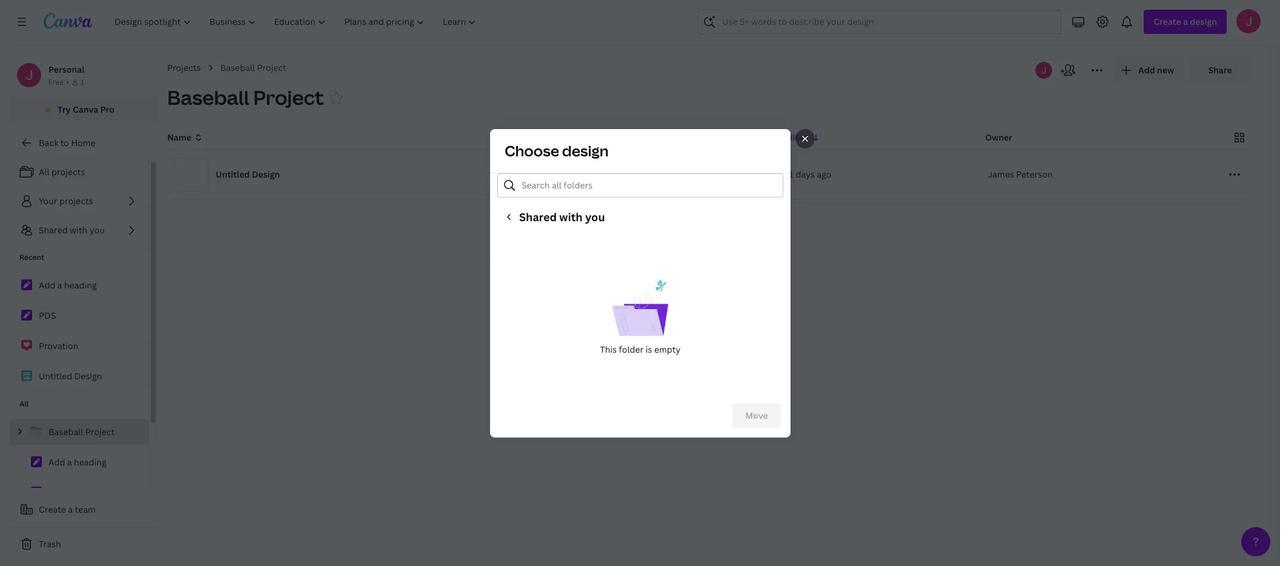Task type: describe. For each thing, give the bounding box(es) containing it.
1 horizontal spatial you
[[585, 209, 605, 224]]

choose
[[505, 140, 559, 160]]

list containing baseball project
[[10, 419, 149, 566]]

your
[[39, 195, 57, 207]]

heading for first 'add a heading' link from the bottom
[[74, 456, 107, 468]]

heading for second 'add a heading' link from the bottom of the page
[[64, 279, 97, 291]]

1 horizontal spatial shared
[[519, 209, 557, 224]]

0 vertical spatial add
[[39, 279, 55, 291]]

james
[[988, 169, 1015, 180]]

edited
[[782, 132, 809, 143]]

share button
[[1189, 58, 1252, 82]]

projects link
[[167, 61, 201, 75]]

projects
[[167, 62, 201, 73]]

pds link
[[10, 303, 149, 329]]

to
[[60, 137, 69, 149]]

a for create a team 'button'
[[68, 504, 73, 515]]

trash link
[[10, 532, 158, 556]]

free •
[[48, 77, 69, 87]]

0 vertical spatial untitled design
[[216, 169, 280, 180]]

baseball project button
[[167, 84, 324, 111]]

1 vertical spatial shared
[[39, 224, 68, 236]]

move button
[[733, 403, 781, 428]]

trash
[[39, 538, 61, 550]]

provation link
[[10, 333, 149, 359]]

provation
[[39, 340, 78, 352]]

a for first 'add a heading' link from the bottom
[[67, 456, 72, 468]]

pro
[[100, 104, 115, 115]]

1 vertical spatial untitled design
[[39, 370, 102, 382]]

projects for your projects
[[59, 195, 93, 207]]

design
[[562, 140, 609, 160]]

21
[[785, 169, 794, 180]]

try canva pro button
[[10, 98, 158, 121]]

0 vertical spatial design
[[252, 169, 280, 180]]

2 add a heading link from the top
[[10, 450, 149, 475]]

recent
[[19, 252, 44, 262]]

back to home link
[[10, 131, 158, 155]]

james peterson
[[988, 169, 1053, 180]]

2 vertical spatial project
[[85, 426, 115, 438]]

all for all
[[19, 399, 29, 409]]

project for baseball project link to the right
[[257, 62, 287, 73]]

canva
[[73, 104, 98, 115]]

0 horizontal spatial baseball project link
[[10, 419, 149, 445]]

personal
[[48, 64, 85, 75]]

try
[[58, 104, 71, 115]]

your projects link
[[10, 189, 149, 213]]

create a team button
[[10, 498, 158, 522]]

list containing all projects
[[10, 160, 149, 242]]

1 horizontal spatial with
[[559, 209, 583, 224]]

edited button
[[782, 131, 822, 144]]

21 days ago
[[785, 169, 832, 180]]

2 vertical spatial baseball
[[48, 426, 83, 438]]

this
[[600, 343, 617, 355]]

untitled inside list
[[39, 370, 72, 382]]

1
[[81, 77, 84, 87]]

ago
[[817, 169, 832, 180]]

create a team
[[39, 504, 96, 515]]

create
[[39, 504, 66, 515]]

days
[[796, 169, 815, 180]]



Task type: vqa. For each thing, say whether or not it's contained in the screenshot.
Modern 1 of 10 link
no



Task type: locate. For each thing, give the bounding box(es) containing it.
untitled design
[[216, 169, 280, 180], [39, 370, 102, 382]]

add up "pds"
[[39, 279, 55, 291]]

list
[[10, 160, 149, 242], [10, 273, 149, 389], [10, 419, 149, 566]]

shared with you
[[519, 209, 605, 224], [39, 224, 105, 236]]

empty
[[654, 343, 681, 355]]

add a heading link up "pds" link
[[10, 273, 149, 298]]

baseball down untitled design link
[[48, 426, 83, 438]]

0 horizontal spatial all
[[19, 399, 29, 409]]

heading up "pds" link
[[64, 279, 97, 291]]

1 vertical spatial design
[[74, 370, 102, 382]]

type
[[579, 132, 599, 143]]

1 vertical spatial add
[[48, 456, 65, 468]]

0 vertical spatial project
[[257, 62, 287, 73]]

0 vertical spatial all
[[39, 166, 49, 178]]

back
[[39, 137, 58, 149]]

name
[[167, 132, 192, 143]]

owner
[[986, 132, 1013, 143]]

projects
[[51, 166, 85, 178], [59, 195, 93, 207]]

you down the your projects link on the left top of page
[[90, 224, 105, 236]]

1 horizontal spatial all
[[39, 166, 49, 178]]

0 vertical spatial add a heading link
[[10, 273, 149, 298]]

0 vertical spatial shared with you
[[519, 209, 605, 224]]

baseball project link up baseball project 'button'
[[220, 61, 287, 75]]

all projects link
[[10, 160, 149, 184]]

0 vertical spatial baseball
[[220, 62, 255, 73]]

1 horizontal spatial untitled design
[[216, 169, 280, 180]]

2 vertical spatial baseball project
[[48, 426, 115, 438]]

try canva pro
[[58, 104, 115, 115]]

1 horizontal spatial baseball project link
[[220, 61, 287, 75]]

a up the create a team
[[67, 456, 72, 468]]

with down the your projects link on the left top of page
[[70, 224, 87, 236]]

move
[[745, 409, 768, 421]]

add
[[39, 279, 55, 291], [48, 456, 65, 468]]

1 vertical spatial projects
[[59, 195, 93, 207]]

add a heading up team at the left of the page
[[48, 456, 107, 468]]

1 vertical spatial project
[[253, 84, 324, 110]]

0 vertical spatial add a heading
[[39, 279, 97, 291]]

design
[[252, 169, 280, 180], [74, 370, 102, 382]]

1 vertical spatial add a heading
[[48, 456, 107, 468]]

doc
[[581, 169, 598, 180]]

projects right 'your'
[[59, 195, 93, 207]]

a left team at the left of the page
[[68, 504, 73, 515]]

0 vertical spatial with
[[559, 209, 583, 224]]

baseball project link
[[220, 61, 287, 75], [10, 419, 149, 445]]

0 vertical spatial baseball project link
[[220, 61, 287, 75]]

projects for all projects
[[51, 166, 85, 178]]

1 horizontal spatial shared with you
[[519, 209, 605, 224]]

a inside 'button'
[[68, 504, 73, 515]]

0 horizontal spatial shared with you
[[39, 224, 105, 236]]

None search field
[[699, 10, 1062, 34]]

0 vertical spatial a
[[57, 279, 62, 291]]

a
[[57, 279, 62, 291], [67, 456, 72, 468], [68, 504, 73, 515]]

0 horizontal spatial shared
[[39, 224, 68, 236]]

1 horizontal spatial untitled
[[216, 169, 250, 180]]

1 vertical spatial a
[[67, 456, 72, 468]]

2 vertical spatial list
[[10, 419, 149, 566]]

0 vertical spatial list
[[10, 160, 149, 242]]

list containing add a heading
[[10, 273, 149, 389]]

0 vertical spatial projects
[[51, 166, 85, 178]]

1 vertical spatial baseball
[[167, 84, 249, 110]]

baseball
[[220, 62, 255, 73], [167, 84, 249, 110], [48, 426, 83, 438]]

with
[[559, 209, 583, 224], [70, 224, 87, 236]]

free
[[48, 77, 64, 87]]

1 vertical spatial list
[[10, 273, 149, 389]]

untitled design link
[[10, 364, 149, 389]]

untitled
[[216, 169, 250, 180], [39, 370, 72, 382]]

baseball for baseball project 'button'
[[167, 84, 249, 110]]

all projects
[[39, 166, 85, 178]]

baseball project inside baseball project link
[[48, 426, 115, 438]]

baseball for baseball project link to the right
[[220, 62, 255, 73]]

1 add a heading link from the top
[[10, 273, 149, 298]]

this folder is empty
[[600, 343, 681, 355]]

0 horizontal spatial untitled design
[[39, 370, 102, 382]]

a for second 'add a heading' link from the bottom of the page
[[57, 279, 62, 291]]

add a heading link
[[10, 273, 149, 298], [10, 450, 149, 475]]

peterson
[[1017, 169, 1053, 180]]

baseball project for baseball project 'button'
[[167, 84, 324, 110]]

add up the create on the left bottom of page
[[48, 456, 65, 468]]

1 vertical spatial all
[[19, 399, 29, 409]]

baseball down projects link
[[167, 84, 249, 110]]

your projects
[[39, 195, 93, 207]]

folder
[[619, 343, 644, 355]]

0 vertical spatial baseball project
[[220, 62, 287, 73]]

0 horizontal spatial with
[[70, 224, 87, 236]]

1 horizontal spatial design
[[252, 169, 280, 180]]

1 vertical spatial with
[[70, 224, 87, 236]]

back to home
[[39, 137, 95, 149]]

baseball inside 'button'
[[167, 84, 249, 110]]

shared with you down your projects
[[39, 224, 105, 236]]

baseball up baseball project 'button'
[[220, 62, 255, 73]]

Search all folders search field
[[522, 174, 776, 197]]

share
[[1209, 64, 1233, 76]]

add a heading link up team at the left of the page
[[10, 450, 149, 475]]

add a heading
[[39, 279, 97, 291], [48, 456, 107, 468]]

3 list from the top
[[10, 419, 149, 566]]

add a heading up "pds" link
[[39, 279, 97, 291]]

1 vertical spatial heading
[[74, 456, 107, 468]]

project
[[257, 62, 287, 73], [253, 84, 324, 110], [85, 426, 115, 438]]

shared with you link
[[10, 218, 149, 242]]

heading up team at the left of the page
[[74, 456, 107, 468]]

1 vertical spatial untitled
[[39, 370, 72, 382]]

you
[[585, 209, 605, 224], [90, 224, 105, 236]]

choose design
[[505, 140, 609, 160]]

team
[[75, 504, 96, 515]]

all
[[39, 166, 49, 178], [19, 399, 29, 409]]

0 vertical spatial shared
[[519, 209, 557, 224]]

pds
[[39, 310, 56, 321]]

1 vertical spatial add a heading link
[[10, 450, 149, 475]]

a up "pds" link
[[57, 279, 62, 291]]

0 vertical spatial untitled
[[216, 169, 250, 180]]

top level navigation element
[[107, 10, 487, 34]]

with down doc
[[559, 209, 583, 224]]

project for baseball project 'button'
[[253, 84, 324, 110]]

2 list from the top
[[10, 273, 149, 389]]

0 horizontal spatial you
[[90, 224, 105, 236]]

shared with you down doc
[[519, 209, 605, 224]]

name button
[[167, 131, 204, 144]]

2 vertical spatial a
[[68, 504, 73, 515]]

1 vertical spatial you
[[90, 224, 105, 236]]

•
[[66, 77, 69, 87]]

1 vertical spatial baseball project link
[[10, 419, 149, 445]]

0 vertical spatial you
[[585, 209, 605, 224]]

1 vertical spatial shared with you
[[39, 224, 105, 236]]

baseball project for baseball project link to the right
[[220, 62, 287, 73]]

baseball project
[[220, 62, 287, 73], [167, 84, 324, 110], [48, 426, 115, 438]]

0 horizontal spatial design
[[74, 370, 102, 382]]

projects down back to home
[[51, 166, 85, 178]]

1 list from the top
[[10, 160, 149, 242]]

is
[[646, 343, 652, 355]]

all for all projects
[[39, 166, 49, 178]]

project inside 'button'
[[253, 84, 324, 110]]

baseball project link down untitled design link
[[10, 419, 149, 445]]

0 horizontal spatial untitled
[[39, 370, 72, 382]]

1 vertical spatial baseball project
[[167, 84, 324, 110]]

home
[[71, 137, 95, 149]]

shared
[[519, 209, 557, 224], [39, 224, 68, 236]]

0 vertical spatial heading
[[64, 279, 97, 291]]

you down doc
[[585, 209, 605, 224]]

heading
[[64, 279, 97, 291], [74, 456, 107, 468]]



